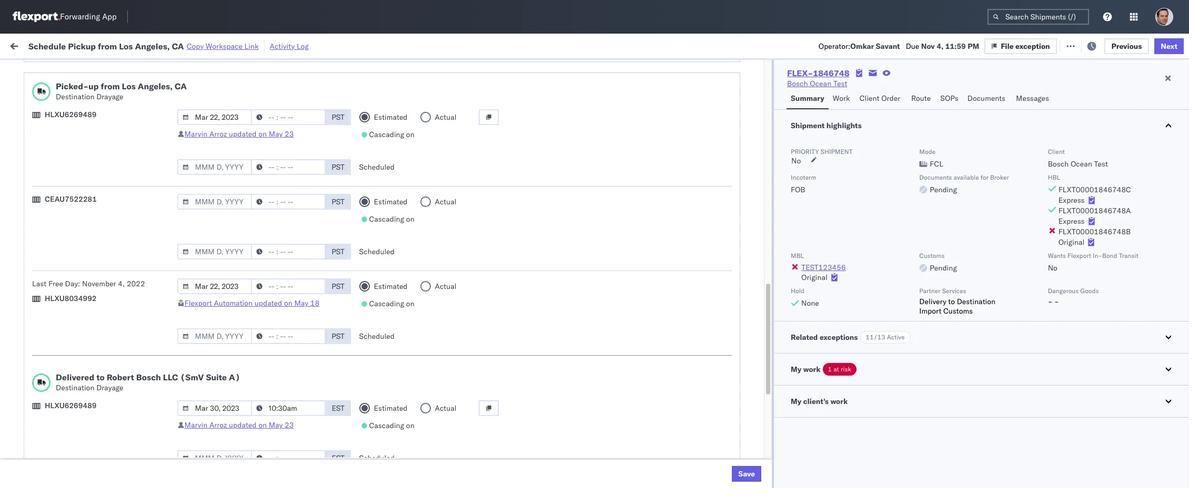 Task type: describe. For each thing, give the bounding box(es) containing it.
6 resize handle column header from the left
[[683, 82, 696, 489]]

november
[[82, 279, 116, 289]]

4 ocean fcl from the top
[[399, 219, 436, 229]]

hold
[[791, 287, 805, 295]]

omkar savant
[[1056, 289, 1102, 298]]

fob
[[791, 185, 805, 195]]

2 upload customs clearance documents link from the top
[[24, 218, 155, 229]]

choi
[[1088, 358, 1104, 368]]

2 upload from the top
[[24, 219, 48, 228]]

2 2130384 from the top
[[740, 474, 772, 483]]

1 at risk
[[828, 366, 851, 374]]

3 gaurav from the top
[[1056, 173, 1079, 182]]

last free day: november 4, 2022
[[32, 279, 145, 289]]

confirm delivery
[[24, 311, 80, 321]]

0 vertical spatial my
[[11, 38, 27, 53]]

partner
[[920, 287, 941, 295]]

at for 1
[[834, 366, 839, 374]]

ocean inside client bosch ocean test incoterm fob
[[1071, 159, 1092, 169]]

marvin arroz updated on may 23 button for pst
[[185, 129, 294, 139]]

work inside button
[[833, 94, 850, 103]]

2130387 for 8:30 pm pst, jan 23, 2023
[[740, 381, 772, 391]]

1 vertical spatial no
[[791, 156, 801, 166]]

lhuu7894563, uetu5238478 for 4:00 pm pst, dec 23, 2022
[[806, 288, 914, 298]]

2 schedule delivery appointment button from the top
[[24, 172, 129, 183]]

activity log
[[270, 41, 309, 51]]

7 ocean fcl from the top
[[399, 404, 436, 414]]

1 11:59 pm pdt, nov 4, 2022 from the top
[[209, 127, 305, 136]]

from inside picked-up from los angeles, ca destination drayage
[[101, 81, 120, 92]]

3 actual from the top
[[435, 282, 457, 292]]

1 resize handle column header from the left
[[190, 82, 202, 489]]

shipment highlights button
[[774, 110, 1189, 142]]

mmm d, yyyy text field for third -- : -- -- text box from the bottom of the page
[[177, 194, 252, 210]]

flex-2130387 for 8:30 pm pst, jan 23, 2023
[[718, 381, 772, 391]]

1 clearance from the top
[[82, 103, 115, 112]]

test123456 down mode
[[891, 173, 936, 182]]

flexport inside wants flexport in-bond transit no
[[1068, 252, 1091, 260]]

delivery inside button
[[53, 311, 80, 321]]

1 pst from the top
[[332, 113, 345, 122]]

0 vertical spatial my work
[[11, 38, 57, 53]]

4, for first schedule delivery appointment button from the top
[[278, 127, 285, 136]]

5:30
[[209, 451, 225, 460]]

2 -- : -- -- text field from the top
[[251, 159, 326, 175]]

uetu5238478 for 11:59 pm pst, dec 13, 2022
[[862, 265, 914, 275]]

6 pst from the top
[[332, 332, 345, 342]]

free
[[48, 279, 63, 289]]

2 flex-1889466 from the top
[[718, 265, 772, 275]]

1 horizontal spatial original
[[1059, 238, 1085, 247]]

: for snoozed
[[244, 65, 246, 73]]

3 ceau7522281, hlxu6269489, hlxu8034992 from the top
[[806, 173, 969, 182]]

summary
[[791, 94, 824, 103]]

3 resize handle column header from the left
[[381, 82, 394, 489]]

3 schedule pickup from los angeles, ca link from the top
[[24, 241, 154, 252]]

4 pst from the top
[[332, 247, 345, 257]]

mode
[[920, 148, 936, 156]]

priority shipment
[[791, 148, 853, 156]]

4 schedule delivery appointment button from the top
[[24, 357, 129, 369]]

mmm d, yyyy text field for hlxu6269489
[[177, 159, 252, 175]]

bond
[[1102, 252, 1117, 260]]

services
[[942, 287, 966, 295]]

copy workspace link button
[[187, 41, 259, 51]]

hlxu6269489 for pst
[[45, 110, 97, 119]]

flxt00001846748b
[[1059, 227, 1131, 237]]

schedule delivery appointment link for third schedule delivery appointment button from the bottom of the page
[[24, 264, 129, 275]]

3 upload customs clearance documents link from the top
[[24, 427, 155, 437]]

3 schedule pickup from los angeles, ca from the top
[[24, 242, 154, 251]]

2 appointment from the top
[[86, 172, 129, 182]]

2 flex-2130384 from the top
[[718, 474, 772, 483]]

schedule pickup from rotterdam, netherlands button
[[24, 380, 180, 392]]

2 ceau7522281, hlxu6269489, hlxu8034992 from the top
[[806, 149, 969, 159]]

5 schedule pickup from los angeles, ca button from the top
[[24, 403, 154, 415]]

mbl
[[791, 252, 804, 260]]

upload customs clearance documents for 1st upload customs clearance documents link from the bottom of the page
[[24, 427, 155, 437]]

dangerous goods - -
[[1048, 287, 1099, 307]]

client order
[[860, 94, 900, 103]]

mmm d, yyyy text field for -- : -- -- text field for flexport automation updated on may 18 button
[[177, 279, 252, 295]]

9 ocean fcl from the top
[[399, 451, 436, 460]]

3 hlxu6269489, from the top
[[862, 173, 916, 182]]

jan for 23,
[[258, 381, 269, 391]]

ca inside picked-up from los angeles, ca destination drayage
[[175, 81, 187, 92]]

5 resize handle column header from the left
[[552, 82, 564, 489]]

5 schedule delivery appointment button from the top
[[24, 450, 129, 461]]

2 scheduled from the top
[[359, 247, 395, 257]]

confirm delivery button
[[24, 311, 80, 322]]

ca for confirm pickup from los angeles, ca link
[[140, 288, 150, 298]]

1 lagerfeld from the left
[[590, 451, 621, 460]]

bosch ocean test link
[[787, 78, 847, 89]]

1 mmm d, yyyy text field from the top
[[177, 109, 252, 125]]

save
[[738, 470, 755, 479]]

container numbers
[[806, 85, 862, 93]]

documents button
[[963, 89, 1012, 109]]

0 horizontal spatial no
[[249, 65, 258, 73]]

exceptions
[[820, 333, 858, 343]]

1846748 for second schedule pickup from los angeles, ca link from the top
[[740, 196, 772, 205]]

save button
[[732, 467, 761, 483]]

2 integration test account - karl lagerfeld from the left
[[570, 451, 707, 460]]

: for status
[[76, 65, 78, 73]]

3 clearance from the top
[[82, 427, 115, 437]]

caiu7969337
[[806, 103, 855, 113]]

delivered to robert bosch llc (smv suite a) destination drayage
[[56, 373, 240, 393]]

2 upload customs clearance documents button from the top
[[24, 218, 155, 230]]

1 2130384 from the top
[[740, 451, 772, 460]]

workspace
[[206, 41, 243, 51]]

cascading for 4th -- : -- -- text field from the top of the page
[[369, 299, 404, 309]]

jan for 24,
[[262, 404, 274, 414]]

test123456 down mbl
[[802, 263, 846, 273]]

pst, for confirm pickup from los angeles, ca link
[[240, 289, 256, 298]]

documents inside documents button
[[968, 94, 1006, 103]]

confirm for confirm delivery
[[24, 311, 51, 321]]

3 pst from the top
[[332, 197, 345, 207]]

Search Work text field
[[835, 38, 950, 53]]

at for 778
[[210, 41, 216, 50]]

3 appointment from the top
[[86, 265, 129, 274]]

28,
[[271, 428, 283, 437]]

los for fourth schedule pickup from los angeles, ca link
[[99, 334, 111, 344]]

11:59 pm pst, jan 24, 2023
[[209, 404, 307, 414]]

previous button
[[1104, 38, 1149, 54]]

2 actual from the top
[[435, 197, 457, 207]]

snoozed
[[220, 65, 244, 73]]

4 schedule pickup from los angeles, ca from the top
[[24, 334, 154, 344]]

schedule delivery appointment for schedule delivery appointment link corresponding to fifth schedule delivery appointment button
[[24, 450, 129, 460]]

ca for 3rd schedule pickup from los angeles, ca link from the bottom
[[144, 242, 154, 251]]

express for flxt00001846748a
[[1059, 217, 1085, 226]]

marvin arroz updated on may 23 for est
[[185, 421, 294, 430]]

angeles, inside button
[[109, 288, 138, 298]]

1 hlxu6269489, from the top
[[862, 126, 916, 136]]

none
[[801, 299, 819, 308]]

mmm d, yyyy text field for 4th -- : -- -- text field from the top of the page
[[177, 329, 252, 345]]

1 horizontal spatial for
[[981, 174, 989, 182]]

arroz for est
[[209, 421, 227, 430]]

1 2130387 from the top
[[740, 358, 772, 368]]

message (0)
[[142, 41, 185, 50]]

4 -- : -- -- text field from the top
[[251, 329, 326, 345]]

work inside button
[[831, 397, 848, 407]]

schedule pickup from los angeles, ca copy workspace link
[[28, 41, 259, 51]]

may for est 'marvin arroz updated on may 23' button
[[269, 421, 283, 430]]

5 pst from the top
[[332, 282, 345, 292]]

work inside button
[[115, 41, 133, 50]]

4 abcdefg78456546 from the top
[[891, 312, 962, 321]]

flex-1660288
[[718, 103, 772, 113]]

snoozed : no
[[220, 65, 258, 73]]

2022 for second schedule pickup from los angeles, ca link from the top
[[287, 196, 305, 205]]

partner services delivery to destination import customs
[[920, 287, 996, 316]]

6:00
[[209, 312, 225, 321]]

import inside partner services delivery to destination import customs
[[920, 307, 942, 316]]

demo
[[514, 103, 533, 113]]

2022 for 1st upload customs clearance documents link from the top
[[292, 103, 311, 113]]

wants flexport in-bond transit no
[[1048, 252, 1139, 273]]

3 schedule pickup from los angeles, ca button from the top
[[24, 241, 154, 253]]

test123456 down client bosch ocean test incoterm fob
[[891, 196, 936, 205]]

marvin for pst
[[185, 129, 207, 139]]

0 horizontal spatial omkar
[[851, 41, 874, 51]]

picked-up from los angeles, ca destination drayage
[[56, 81, 187, 102]]

4 schedule pickup from los angeles, ca link from the top
[[24, 334, 154, 344]]

4 schedule pickup from los angeles, ca button from the top
[[24, 334, 154, 345]]

flex-1662119
[[718, 404, 772, 414]]

cascading on for est 'marvin arroz updated on may 23' button
[[369, 422, 415, 431]]

log
[[297, 41, 309, 51]]

schedule delivery appointment link for fifth schedule delivery appointment button
[[24, 450, 129, 460]]

8 resize handle column header from the left
[[874, 82, 886, 489]]

scheduled for 'marvin arroz updated on may 23' button associated with pst
[[359, 163, 395, 172]]

jawla for documents
[[1081, 103, 1099, 113]]

schedule delivery appointment for first schedule delivery appointment button from the top's schedule delivery appointment link
[[24, 126, 129, 136]]

2 pst from the top
[[332, 163, 345, 172]]

3 jawla from the top
[[1081, 173, 1099, 182]]

1 vertical spatial updated
[[255, 299, 282, 308]]

23, for 2023
[[271, 381, 283, 391]]

19,
[[279, 103, 291, 113]]

schedule delivery appointment link for fourth schedule delivery appointment button from the top of the page
[[24, 357, 129, 368]]

2023 for 8:30 pm pst, jan 28, 2023
[[284, 428, 303, 437]]

flexport automation updated on may 18
[[185, 299, 320, 308]]

2 clearance from the top
[[82, 219, 115, 228]]

2 est from the top
[[332, 454, 345, 464]]

hlxu8034992 down day:
[[45, 294, 97, 304]]

1 vertical spatial my
[[791, 365, 802, 375]]

test inside client bosch ocean test incoterm fob
[[1094, 159, 1108, 169]]

due nov 4, 11:59 pm
[[906, 41, 979, 51]]

5 appointment from the top
[[86, 450, 129, 460]]

broker
[[990, 174, 1009, 182]]

hlxu8034992 for first schedule pickup from los angeles, ca link from the top
[[918, 149, 969, 159]]

pending for documents available for broker
[[930, 185, 957, 195]]

1 schedule pickup from los angeles, ca from the top
[[24, 149, 154, 159]]

picked-
[[56, 81, 88, 92]]

lhuu7894563, uetu5238478 for 6:00 am pst, dec 24, 2022
[[806, 312, 914, 321]]

schedule delivery appointment for schedule delivery appointment link for fourth schedule delivery appointment button from the top of the page
[[24, 358, 129, 367]]

next button
[[1155, 38, 1184, 54]]

1 horizontal spatial savant
[[1080, 289, 1102, 298]]

origin
[[1128, 358, 1148, 368]]

1 integration from the left
[[484, 451, 521, 460]]

4 appointment from the top
[[86, 358, 129, 367]]

goods
[[1081, 287, 1099, 295]]

8:30 pm pst, jan 28, 2023
[[209, 428, 303, 437]]

gaurav for documents
[[1056, 103, 1079, 113]]

2 lagerfeld from the left
[[675, 451, 707, 460]]

6 ocean fcl from the top
[[399, 289, 436, 298]]

import inside button
[[89, 41, 113, 50]]

maeu9408431 for 8:30 pm pst, jan 23, 2023
[[891, 381, 945, 391]]

maeu9408431 for 8:30 pm pst, jan 28, 2023
[[891, 428, 945, 437]]

a)
[[229, 373, 240, 383]]

up
[[88, 81, 99, 92]]

mmm d, yyyy text field for ceau7522281
[[177, 244, 252, 260]]

1 flex-2130387 from the top
[[718, 358, 772, 368]]

pst, for 3rd schedule pickup from los angeles, ca link from the bottom
[[244, 242, 260, 252]]

confirm pickup from los angeles, ca
[[24, 288, 150, 298]]

mmm d, yyyy text field for -- : -- -- text field associated with est 'marvin arroz updated on may 23' button
[[177, 401, 252, 417]]

mmm d, yyyy text field for -- : -- -- text box related to hlxu6269489
[[177, 451, 252, 467]]

Search Shipments (/) text field
[[988, 9, 1089, 25]]

consignee
[[535, 103, 571, 113]]

10 resize handle column header from the left
[[1123, 82, 1136, 489]]

5 schedule pickup from los angeles, ca from the top
[[24, 404, 154, 413]]

cascading on for flexport automation updated on may 18 button
[[369, 299, 415, 309]]

2 schedule pickup from los angeles, ca link from the top
[[24, 195, 154, 205]]

2022 for 4th schedule delivery appointment button from the bottom of the page schedule delivery appointment link
[[287, 173, 305, 182]]

4 resize handle column header from the left
[[466, 82, 479, 489]]

test inside bosch ocean test "link"
[[833, 79, 847, 88]]

2022 for first schedule delivery appointment button from the top's schedule delivery appointment link
[[287, 127, 305, 136]]

may for flexport automation updated on may 18 button
[[294, 299, 308, 308]]

work button
[[829, 89, 856, 109]]

0 horizontal spatial original
[[801, 273, 828, 283]]

route button
[[907, 89, 936, 109]]

los inside picked-up from los angeles, ca destination drayage
[[122, 81, 136, 92]]

lhuu7894563, uetu5238478 for 11:59 pm pst, dec 13, 2022
[[806, 265, 914, 275]]

ca for 5th schedule pickup from los angeles, ca link
[[144, 404, 154, 413]]

2 1889466 from the top
[[740, 265, 772, 275]]

4:00
[[209, 289, 225, 298]]

1 vertical spatial work
[[803, 365, 821, 375]]

0 vertical spatial for
[[101, 65, 110, 73]]

by:
[[38, 64, 48, 74]]

abcd1234560
[[806, 404, 858, 414]]

1 ceau7522281, from the top
[[806, 126, 860, 136]]

1 vertical spatial my work
[[791, 365, 821, 375]]

2 schedule pickup from los angeles, ca from the top
[[24, 195, 154, 205]]

2 integration from the left
[[570, 451, 606, 460]]

2 resize handle column header from the left
[[335, 82, 348, 489]]

route
[[911, 94, 931, 103]]

operator:
[[819, 41, 851, 51]]

batch
[[1130, 41, 1151, 50]]

1
[[828, 366, 832, 374]]

estimated for second -- : -- -- text field
[[374, 113, 408, 122]]

available
[[954, 174, 979, 182]]

1 upload customs clearance documents link from the top
[[24, 102, 155, 113]]

1 flex-2130384 from the top
[[718, 451, 772, 460]]

destination inside the delivered to robert bosch llc (smv suite a) destination drayage
[[56, 384, 94, 393]]

-- : -- -- text field for 'marvin arroz updated on may 23' button associated with pst
[[251, 109, 326, 125]]

24, for 2023
[[276, 404, 287, 414]]

ceau7522281
[[45, 195, 97, 204]]

status
[[58, 65, 76, 73]]

1893174
[[740, 335, 772, 344]]

2023 for 5:30 pm pst, jan 30, 2023
[[284, 451, 303, 460]]

0 horizontal spatial savant
[[876, 41, 900, 51]]

in-
[[1093, 252, 1102, 260]]

schedule inside the schedule pickup from rotterdam, netherlands link
[[24, 381, 55, 390]]

4 actual from the top
[[435, 404, 457, 414]]

client bosch ocean test incoterm fob
[[791, 148, 1108, 195]]

11:59 pm pst, dec 13, 2022 for schedule delivery appointment
[[209, 265, 309, 275]]

batch action
[[1130, 41, 1176, 50]]

hlxu8034992 for second schedule pickup from los angeles, ca link from the top
[[918, 196, 969, 205]]

test123456 down ymluw236679313
[[891, 150, 936, 159]]

pickup for 5th schedule pickup from los angeles, ca link
[[57, 404, 80, 413]]

1846748 for first schedule pickup from los angeles, ca link from the top
[[740, 150, 772, 159]]

drayage inside the delivered to robert bosch llc (smv suite a) destination drayage
[[96, 384, 123, 393]]

schedule delivery appointment link for first schedule delivery appointment button from the top
[[24, 126, 129, 136]]

1 est from the top
[[332, 404, 345, 414]]

priority
[[791, 148, 819, 156]]

estimated for 4th -- : -- -- text field from the top of the page
[[374, 282, 408, 292]]

23 for est
[[285, 421, 294, 430]]

0 vertical spatial updated
[[229, 129, 257, 139]]

transit
[[1119, 252, 1139, 260]]

robert
[[107, 373, 134, 383]]

23 for pst
[[285, 129, 294, 139]]

5 ocean fcl from the top
[[399, 265, 436, 275]]

1 upload from the top
[[24, 103, 48, 112]]

to inside partner services delivery to destination import customs
[[948, 297, 955, 307]]

scheduled for est 'marvin arroz updated on may 23' button
[[359, 454, 395, 464]]

import work button
[[85, 34, 138, 57]]

ready
[[81, 65, 99, 73]]

1 -- : -- -- text field from the top
[[251, 194, 326, 210]]

4 ceau7522281, hlxu6269489, hlxu8034992 from the top
[[806, 196, 969, 205]]

9 resize handle column header from the left
[[1038, 82, 1050, 489]]

gaurav for los
[[1056, 150, 1079, 159]]



Task type: vqa. For each thing, say whether or not it's contained in the screenshot.


Task type: locate. For each thing, give the bounding box(es) containing it.
uetu5238478 for 6:00 am pst, dec 24, 2022
[[862, 312, 914, 321]]

cascading for -- : -- -- text box related to ceau7522281
[[369, 215, 404, 224]]

flex-1893174 button
[[701, 332, 775, 347], [701, 332, 775, 347]]

flexport for flexport demo consignee
[[484, 103, 512, 113]]

flex-1846748 for first schedule delivery appointment button from the top
[[718, 127, 772, 136]]

pickup
[[68, 41, 96, 51], [57, 149, 80, 159], [57, 195, 80, 205], [57, 242, 80, 251], [53, 288, 76, 298], [57, 334, 80, 344], [57, 381, 80, 390], [57, 404, 80, 413]]

4 1889466 from the top
[[740, 312, 772, 321]]

1889466 for 4:00 pm pst, dec 23, 2022
[[740, 289, 772, 298]]

1 schedule pickup from los angeles, ca link from the top
[[24, 149, 154, 159]]

my inside button
[[791, 397, 802, 407]]

0 vertical spatial 13,
[[278, 242, 289, 252]]

marvin arroz updated on may 23 down '12:00'
[[185, 129, 294, 139]]

2022 for 3rd schedule pickup from los angeles, ca link from the bottom
[[291, 242, 309, 252]]

2 11:59 pm pdt, nov 4, 2022 from the top
[[209, 150, 305, 159]]

3 ceau7522281, from the top
[[806, 173, 860, 182]]

-- : -- -- text field for est 'marvin arroz updated on may 23' button
[[251, 401, 326, 417]]

1889466
[[740, 242, 772, 252], [740, 265, 772, 275], [740, 289, 772, 298], [740, 312, 772, 321]]

upload customs clearance documents button down up
[[24, 102, 155, 114]]

jan for 30,
[[258, 451, 269, 460]]

no inside wants flexport in-bond transit no
[[1048, 264, 1058, 273]]

1 vertical spatial hlxu6269489
[[45, 402, 97, 411]]

ocean inside "link"
[[810, 79, 832, 88]]

3 upload from the top
[[24, 427, 48, 437]]

ca
[[172, 41, 184, 51], [175, 81, 187, 92], [144, 149, 154, 159], [144, 195, 154, 205], [144, 242, 154, 251], [140, 288, 150, 298], [144, 334, 154, 344], [144, 404, 154, 413]]

upload customs clearance documents for 2nd upload customs clearance documents link
[[24, 219, 155, 228]]

23, up flexport automation updated on may 18
[[273, 289, 285, 298]]

0 vertical spatial 23
[[285, 129, 294, 139]]

2 estimated from the top
[[374, 197, 408, 207]]

savant
[[876, 41, 900, 51], [1080, 289, 1102, 298]]

flxt00001846748a
[[1059, 206, 1131, 216]]

netherlands
[[139, 381, 180, 390]]

am down automation
[[226, 312, 238, 321]]

24,
[[274, 312, 285, 321], [276, 404, 287, 414]]

0 vertical spatial savant
[[876, 41, 900, 51]]

2 mmm d, yyyy text field from the top
[[177, 159, 252, 175]]

(smv
[[180, 373, 204, 383]]

1 vertical spatial express
[[1059, 217, 1085, 226]]

confirm for confirm pickup from los angeles, ca
[[24, 288, 51, 298]]

clearance down ceau7522281
[[82, 219, 115, 228]]

0 horizontal spatial at
[[210, 41, 216, 50]]

11:59 pm pst, dec 13, 2022 for schedule pickup from los angeles, ca
[[209, 242, 309, 252]]

flexport left the demo
[[484, 103, 512, 113]]

1 vertical spatial gaurav
[[1056, 150, 1079, 159]]

8:30 for 8:30 pm pst, jan 23, 2023
[[209, 381, 225, 391]]

flexport down 4:00
[[185, 299, 212, 308]]

risk right 778
[[218, 41, 230, 50]]

3 11:59 pm pdt, nov 4, 2022 from the top
[[209, 173, 305, 182]]

1 scheduled from the top
[[359, 163, 395, 172]]

no down priority
[[791, 156, 801, 166]]

1 confirm from the top
[[24, 288, 51, 298]]

1 vertical spatial arroz
[[209, 421, 227, 430]]

original down test123456 button
[[801, 273, 828, 283]]

2022 for first schedule pickup from los angeles, ca link from the top
[[287, 150, 305, 159]]

4,
[[937, 41, 944, 51], [278, 127, 285, 136], [278, 150, 285, 159], [278, 173, 285, 182], [278, 196, 285, 205], [118, 279, 125, 289]]

1 vertical spatial marvin arroz updated on may 23
[[185, 421, 294, 430]]

flex-1889466 for 6:00 am pst, dec 24, 2022
[[718, 312, 772, 321]]

3 estimated from the top
[[374, 282, 408, 292]]

0 vertical spatial flex-2130387
[[718, 358, 772, 368]]

2023 right 30,
[[284, 451, 303, 460]]

4 schedule delivery appointment from the top
[[24, 358, 129, 367]]

23, up 11:59 pm pst, jan 24, 2023
[[271, 381, 283, 391]]

arroz up 5:30
[[209, 421, 227, 430]]

to down services
[[948, 297, 955, 307]]

1 vertical spatial upload
[[24, 219, 48, 228]]

0 vertical spatial work
[[30, 38, 57, 53]]

numbers
[[836, 85, 862, 93], [930, 85, 956, 93]]

cascading for second -- : -- -- text field
[[369, 130, 404, 139]]

1 account from the left
[[538, 451, 566, 460]]

pm
[[968, 41, 979, 51], [231, 127, 242, 136], [231, 150, 242, 159], [231, 173, 242, 182], [231, 196, 242, 205], [231, 242, 242, 252], [231, 265, 242, 275], [226, 289, 238, 298], [231, 335, 242, 344], [226, 381, 238, 391], [231, 404, 242, 414], [226, 428, 238, 437], [226, 451, 238, 460]]

4, for 4th schedule delivery appointment button from the bottom of the page
[[278, 173, 285, 182]]

container
[[806, 85, 834, 93]]

4:00 pm pst, dec 23, 2022
[[209, 289, 305, 298]]

1846748
[[813, 68, 850, 78], [740, 127, 772, 136], [740, 150, 772, 159], [740, 173, 772, 182], [740, 196, 772, 205], [740, 219, 772, 229]]

marvin arroz updated on may 23 down 11:59 pm pst, jan 24, 2023
[[185, 421, 294, 430]]

2 pending from the top
[[930, 264, 957, 273]]

sops button
[[936, 89, 963, 109]]

1 horizontal spatial at
[[834, 366, 839, 374]]

MMM D, YYYY text field
[[177, 109, 252, 125], [177, 159, 252, 175], [177, 244, 252, 260]]

shipment highlights
[[791, 121, 862, 131]]

1 karl from the left
[[575, 451, 588, 460]]

for left broker
[[981, 174, 989, 182]]

11/13
[[866, 334, 886, 342]]

cascading for -- : -- -- text box related to hlxu6269489
[[369, 422, 404, 431]]

destination down picked-
[[56, 92, 94, 102]]

1889466 for 6:00 am pst, dec 24, 2022
[[740, 312, 772, 321]]

0 vertical spatial jawla
[[1081, 103, 1099, 113]]

savant left due at the right top
[[876, 41, 900, 51]]

2 vertical spatial gaurav jawla
[[1056, 173, 1099, 182]]

jan for 28,
[[258, 428, 269, 437]]

to inside the delivered to robert bosch llc (smv suite a) destination drayage
[[96, 373, 105, 383]]

flex-1893174
[[718, 335, 772, 344]]

187 on track
[[242, 41, 285, 50]]

los for first schedule pickup from los angeles, ca link from the top
[[99, 149, 111, 159]]

documents available for broker
[[920, 174, 1009, 182]]

2 vertical spatial 2130387
[[740, 428, 772, 437]]

upload customs clearance documents down the schedule pickup from rotterdam, netherlands button
[[24, 427, 155, 437]]

gvcu5265864 down msdu7304509
[[806, 358, 858, 367]]

next
[[1161, 41, 1178, 51]]

24, for 2022
[[274, 312, 285, 321]]

jan for 12,
[[262, 335, 274, 344]]

arroz for pst
[[209, 129, 227, 139]]

abcdefg78456546 for schedule delivery appointment
[[891, 265, 962, 275]]

4 scheduled from the top
[[359, 454, 395, 464]]

2 schedule delivery appointment from the top
[[24, 172, 129, 182]]

12:00
[[209, 103, 229, 113]]

flex-1846748 for 1st schedule pickup from los angeles, ca button from the top of the page
[[718, 150, 772, 159]]

1 horizontal spatial my work
[[791, 365, 821, 375]]

3 schedule delivery appointment button from the top
[[24, 264, 129, 276]]

1 horizontal spatial risk
[[841, 366, 851, 374]]

23 right 28,
[[285, 421, 294, 430]]

0 vertical spatial original
[[1059, 238, 1085, 247]]

client's
[[803, 397, 829, 407]]

5 schedule pickup from los angeles, ca link from the top
[[24, 403, 154, 414]]

0 vertical spatial uetu5238478
[[862, 265, 914, 275]]

destination inside picked-up from los angeles, ca destination drayage
[[56, 92, 94, 102]]

gvcu5265864 for 8:30 pm pst, jan 23, 2023
[[806, 381, 858, 390]]

: down link
[[244, 65, 246, 73]]

dec for confirm pickup from los angeles, ca
[[258, 289, 271, 298]]

marvin arroz updated on may 23 button down 11:59 pm pst, jan 24, 2023
[[185, 421, 294, 430]]

omkar left goods
[[1056, 289, 1078, 298]]

0 horizontal spatial lagerfeld
[[590, 451, 621, 460]]

2 vertical spatial may
[[269, 421, 283, 430]]

gvcu5265864 down abcd1234560
[[806, 427, 858, 437]]

0 vertical spatial work
[[115, 41, 133, 50]]

marvin arroz updated on may 23 for pst
[[185, 129, 294, 139]]

1 vertical spatial flex-2130387
[[718, 381, 772, 391]]

my up filtered
[[11, 38, 27, 53]]

cascading on for 'marvin arroz updated on may 23' button associated with pst
[[369, 130, 415, 139]]

updated down 4:00 pm pst, dec 23, 2022
[[255, 299, 282, 308]]

numbers for mbl/mawb numbers
[[930, 85, 956, 93]]

0 vertical spatial gaurav jawla
[[1056, 103, 1099, 113]]

2 mmm d, yyyy text field from the top
[[177, 279, 252, 295]]

work up by:
[[30, 38, 57, 53]]

gaurav jawla for documents
[[1056, 103, 1099, 113]]

1 horizontal spatial to
[[948, 297, 955, 307]]

hlxu8034992 up the documents available for broker
[[918, 149, 969, 159]]

related
[[791, 333, 818, 343]]

my down related
[[791, 365, 802, 375]]

lhuu7894563, for 4:00 pm pst, dec 23, 2022
[[806, 288, 860, 298]]

1 jawla from the top
[[1081, 103, 1099, 113]]

0 horizontal spatial work
[[30, 38, 57, 53]]

4 cascading on from the top
[[369, 422, 415, 431]]

import down partner
[[920, 307, 942, 316]]

4 ceau7522281, from the top
[[806, 196, 860, 205]]

gaurav right messages button
[[1056, 103, 1079, 113]]

numbers up sops
[[930, 85, 956, 93]]

2130387 up 1662119 at the bottom of the page
[[740, 381, 772, 391]]

1 vertical spatial 23,
[[271, 381, 283, 391]]

ca for fourth schedule pickup from los angeles, ca link
[[144, 334, 154, 344]]

0 vertical spatial 24,
[[274, 312, 285, 321]]

numbers for container numbers
[[836, 85, 862, 93]]

1 horizontal spatial flexport
[[484, 103, 512, 113]]

3 2130387 from the top
[[740, 428, 772, 437]]

upload customs clearance documents for 1st upload customs clearance documents link from the top
[[24, 103, 155, 112]]

work,
[[111, 65, 128, 73]]

flex-2130384
[[718, 451, 772, 460], [718, 474, 772, 483]]

2 vertical spatial no
[[1048, 264, 1058, 273]]

my work up filtered by:
[[11, 38, 57, 53]]

drayage
[[96, 92, 123, 102], [96, 384, 123, 393]]

1 marvin from the top
[[185, 129, 207, 139]]

0 vertical spatial marvin arroz updated on may 23
[[185, 129, 294, 139]]

drayage inside picked-up from los angeles, ca destination drayage
[[96, 92, 123, 102]]

gaurav up hbl
[[1056, 150, 1079, 159]]

1 vertical spatial risk
[[841, 366, 851, 374]]

gaurav jawla up flxt00001846748c
[[1056, 173, 1099, 182]]

3 1889466 from the top
[[740, 289, 772, 298]]

18
[[310, 299, 320, 308]]

los for confirm pickup from los angeles, ca link
[[95, 288, 107, 298]]

destination inside partner services delivery to destination import customs
[[957, 297, 996, 307]]

customs inside partner services delivery to destination import customs
[[944, 307, 973, 316]]

bosch inside "link"
[[787, 79, 808, 88]]

1 vertical spatial savant
[[1080, 289, 1102, 298]]

express up flxt00001846748a
[[1059, 196, 1085, 205]]

clearance down the workitem button
[[82, 103, 115, 112]]

1 1889466 from the top
[[740, 242, 772, 252]]

omkar up container numbers button
[[851, 41, 874, 51]]

gvcu5265864 for 8:30 pm pst, jan 28, 2023
[[806, 427, 858, 437]]

msdu7304509
[[806, 335, 860, 344]]

ceau7522281, up shipment
[[806, 126, 860, 136]]

2023 for 8:30 pm pst, jan 23, 2023
[[284, 381, 303, 391]]

1 schedule delivery appointment button from the top
[[24, 126, 129, 137]]

estimated for -- : -- -- text box related to ceau7522281
[[374, 197, 408, 207]]

confirm pickup from los angeles, ca button
[[24, 288, 150, 299]]

pst, for schedule delivery appointment link related to third schedule delivery appointment button from the bottom of the page
[[244, 265, 260, 275]]

1 vertical spatial 2130387
[[740, 381, 772, 391]]

1 integration test account - karl lagerfeld from the left
[[484, 451, 621, 460]]

test123456 button
[[801, 263, 846, 273]]

abcdefg78456546 for schedule pickup from los angeles, ca
[[891, 242, 962, 252]]

0 horizontal spatial my work
[[11, 38, 57, 53]]

4 flex-1889466 from the top
[[718, 312, 772, 321]]

1 vertical spatial 13,
[[278, 265, 289, 275]]

2 11:59 pm pst, dec 13, 2022 from the top
[[209, 265, 309, 275]]

1 vertical spatial marvin
[[185, 421, 207, 430]]

marvin arroz updated on may 23
[[185, 129, 294, 139], [185, 421, 294, 430]]

no down wants
[[1048, 264, 1058, 273]]

upload customs clearance documents link down the schedule pickup from rotterdam, netherlands button
[[24, 427, 155, 437]]

hlxu6269489 down delivered
[[45, 402, 97, 411]]

pending up services
[[930, 264, 957, 273]]

0 horizontal spatial account
[[538, 451, 566, 460]]

express up flxt00001846748b in the top of the page
[[1059, 217, 1085, 226]]

flexport for flexport automation updated on may 18
[[185, 299, 212, 308]]

original up wants
[[1059, 238, 1085, 247]]

flex-1846748 for fourth schedule pickup from los angeles, ca button from the bottom of the page
[[718, 196, 772, 205]]

flexport left in- at right
[[1068, 252, 1091, 260]]

omkar
[[851, 41, 874, 51], [1056, 289, 1078, 298]]

-- : -- -- text field for hlxu6269489
[[251, 451, 326, 467]]

abcdefg78456546
[[891, 242, 962, 252], [891, 265, 962, 275], [891, 289, 962, 298], [891, 312, 962, 321]]

0 vertical spatial flex-2130384
[[718, 451, 772, 460]]

hlxu8034992 down client bosch ocean test incoterm fob
[[918, 196, 969, 205]]

0 horizontal spatial integration
[[484, 451, 521, 460]]

0 vertical spatial upload customs clearance documents button
[[24, 102, 155, 114]]

ocean fcl
[[399, 103, 436, 113], [399, 127, 436, 136], [399, 196, 436, 205], [399, 219, 436, 229], [399, 265, 436, 275], [399, 289, 436, 298], [399, 404, 436, 414], [399, 428, 436, 437], [399, 451, 436, 460]]

1 cascading from the top
[[369, 130, 404, 139]]

clearance
[[82, 103, 115, 112], [82, 219, 115, 228], [82, 427, 115, 437]]

0 horizontal spatial import
[[89, 41, 113, 50]]

copy
[[187, 41, 204, 51]]

7 resize handle column header from the left
[[788, 82, 801, 489]]

2 hlxu6269489, from the top
[[862, 149, 916, 159]]

ca inside confirm pickup from los angeles, ca link
[[140, 288, 150, 298]]

1 vertical spatial destination
[[957, 297, 996, 307]]

delivered
[[56, 373, 94, 383]]

0 horizontal spatial flexport
[[185, 299, 212, 308]]

1 horizontal spatial work
[[803, 365, 821, 375]]

1 vertical spatial pending
[[930, 264, 957, 273]]

0 vertical spatial 2130387
[[740, 358, 772, 368]]

1 gaurav jawla from the top
[[1056, 103, 1099, 113]]

updated down 11:59 pm pst, jan 24, 2023
[[229, 421, 257, 430]]

3 flex-1889466 from the top
[[718, 289, 772, 298]]

2 vertical spatial work
[[831, 397, 848, 407]]

numbers up caiu7969337
[[836, 85, 862, 93]]

schedule pickup from rotterdam, netherlands link
[[24, 380, 180, 391]]

2130387
[[740, 358, 772, 368], [740, 381, 772, 391], [740, 428, 772, 437]]

1 horizontal spatial omkar
[[1056, 289, 1078, 298]]

3 gaurav jawla from the top
[[1056, 173, 1099, 182]]

flex-2130387 for 8:30 pm pst, jan 28, 2023
[[718, 428, 772, 437]]

uetu5238478
[[862, 265, 914, 275], [862, 288, 914, 298], [862, 312, 914, 321]]

-- : -- -- text field
[[251, 109, 326, 125], [251, 159, 326, 175], [251, 279, 326, 295], [251, 329, 326, 345], [251, 401, 326, 417]]

at right 778
[[210, 41, 216, 50]]

to
[[948, 297, 955, 307], [96, 373, 105, 383]]

0 horizontal spatial :
[[76, 65, 78, 73]]

1 vertical spatial may
[[294, 299, 308, 308]]

0 vertical spatial marvin arroz updated on may 23 button
[[185, 129, 294, 139]]

gaurav jawla up hbl
[[1056, 150, 1099, 159]]

pending
[[930, 185, 957, 195], [930, 264, 957, 273]]

2 vertical spatial -- : -- -- text field
[[251, 451, 326, 467]]

0 vertical spatial client
[[860, 94, 880, 103]]

llc
[[163, 373, 178, 383]]

jawla for los
[[1081, 150, 1099, 159]]

0 horizontal spatial risk
[[218, 41, 230, 50]]

1 vertical spatial 23
[[285, 421, 294, 430]]

0 vertical spatial lhuu7894563,
[[806, 265, 860, 275]]

1 vertical spatial 24,
[[276, 404, 287, 414]]

1660288
[[740, 103, 772, 113]]

1 vertical spatial uetu5238478
[[862, 288, 914, 298]]

2023 up the 8:30 pm pst, jan 28, 2023 on the left bottom of the page
[[289, 404, 307, 414]]

drayage down robert
[[96, 384, 123, 393]]

-- : -- -- text field
[[251, 194, 326, 210], [251, 244, 326, 260], [251, 451, 326, 467]]

lagerfeld
[[590, 451, 621, 460], [675, 451, 707, 460]]

MMM D, YYYY text field
[[177, 194, 252, 210], [177, 279, 252, 295], [177, 329, 252, 345], [177, 401, 252, 417], [177, 451, 252, 467]]

hlxu8034992 for first schedule delivery appointment button from the top's schedule delivery appointment link
[[918, 126, 969, 136]]

client inside button
[[860, 94, 880, 103]]

client inside client bosch ocean test incoterm fob
[[1048, 148, 1065, 156]]

1 gvcu5265864 from the top
[[806, 358, 858, 367]]

hlxu8034992 up mode
[[918, 126, 969, 136]]

work
[[30, 38, 57, 53], [803, 365, 821, 375], [831, 397, 848, 407]]

work left 1
[[803, 365, 821, 375]]

gvcu5265864 down 1
[[806, 381, 858, 390]]

2 karl from the left
[[660, 451, 673, 460]]

1846748 for first schedule delivery appointment button from the top's schedule delivery appointment link
[[740, 127, 772, 136]]

hlxu6269489,
[[862, 126, 916, 136], [862, 149, 916, 159], [862, 173, 916, 182], [862, 196, 916, 205]]

8:30 left a)
[[209, 381, 225, 391]]

1 appointment from the top
[[86, 126, 129, 136]]

import work
[[89, 41, 133, 50]]

ceau7522281, down "incoterm"
[[806, 196, 860, 205]]

ceau7522281, hlxu6269489, hlxu8034992
[[806, 126, 969, 136], [806, 149, 969, 159], [806, 173, 969, 182], [806, 196, 969, 205]]

-- : -- -- text field for flexport automation updated on may 18 button
[[251, 279, 326, 295]]

0 vertical spatial import
[[89, 41, 113, 50]]

track
[[268, 41, 285, 50]]

778
[[194, 41, 208, 50]]

3 cascading on from the top
[[369, 299, 415, 309]]

bosch inside client bosch ocean test incoterm fob
[[1048, 159, 1069, 169]]

4 cascading from the top
[[369, 422, 404, 431]]

1 vertical spatial upload customs clearance documents link
[[24, 218, 155, 229]]

0 vertical spatial lhuu7894563, uetu5238478
[[806, 265, 914, 275]]

0 vertical spatial express
[[1059, 196, 1085, 205]]

0 vertical spatial upload
[[24, 103, 48, 112]]

0 vertical spatial hlxu6269489
[[45, 110, 97, 119]]

23 down the '19,'
[[285, 129, 294, 139]]

related exceptions
[[791, 333, 858, 343]]

2023 right 28,
[[284, 428, 303, 437]]

1 vertical spatial upload customs clearance documents button
[[24, 218, 155, 230]]

work up status : ready for work, blocked, in progress
[[115, 41, 133, 50]]

integration test account - karl lagerfeld
[[484, 451, 621, 460], [570, 451, 707, 460]]

gaurav jawla
[[1056, 103, 1099, 113], [1056, 150, 1099, 159], [1056, 173, 1099, 182]]

hlxu6269489 down picked-
[[45, 110, 97, 119]]

2 8:30 from the top
[[209, 428, 225, 437]]

clearance down the schedule pickup from rotterdam, netherlands button
[[82, 427, 115, 437]]

4 11:59 pm pdt, nov 4, 2022 from the top
[[209, 196, 305, 205]]

angeles, inside picked-up from los angeles, ca destination drayage
[[138, 81, 173, 92]]

2 cascading on from the top
[[369, 215, 415, 224]]

hlxu8034992 down mode
[[918, 173, 969, 182]]

import up ready
[[89, 41, 113, 50]]

pickup for 3rd schedule pickup from los angeles, ca link from the bottom
[[57, 242, 80, 251]]

confirm up confirm delivery
[[24, 288, 51, 298]]

my work left 1
[[791, 365, 821, 375]]

8 ocean fcl from the top
[[399, 428, 436, 437]]

1 cascading on from the top
[[369, 130, 415, 139]]

1 vertical spatial marvin arroz updated on may 23 button
[[185, 421, 294, 430]]

1 vertical spatial gaurav jawla
[[1056, 150, 1099, 159]]

schedule pickup from los angeles, ca link
[[24, 149, 154, 159], [24, 195, 154, 205], [24, 241, 154, 252], [24, 334, 154, 344], [24, 403, 154, 414]]

1 schedule delivery appointment from the top
[[24, 126, 129, 136]]

2 gvcu5265864 from the top
[[806, 381, 858, 390]]

destination down delivered
[[56, 384, 94, 393]]

my client's work
[[791, 397, 848, 407]]

am right '12:00'
[[231, 103, 243, 113]]

1 upload customs clearance documents from the top
[[24, 103, 155, 112]]

flex-2130387 button
[[701, 355, 775, 370], [701, 355, 775, 370], [701, 379, 775, 393], [701, 379, 775, 393], [701, 425, 775, 440], [701, 425, 775, 440]]

1 vertical spatial -- : -- -- text field
[[251, 244, 326, 260]]

1 horizontal spatial account
[[624, 451, 652, 460]]

5 -- : -- -- text field from the top
[[251, 401, 326, 417]]

2 vertical spatial updated
[[229, 421, 257, 430]]

2 2130387 from the top
[[740, 381, 772, 391]]

resize handle column header
[[190, 82, 202, 489], [335, 82, 348, 489], [381, 82, 394, 489], [466, 82, 479, 489], [552, 82, 564, 489], [683, 82, 696, 489], [788, 82, 801, 489], [874, 82, 886, 489], [1038, 82, 1050, 489], [1123, 82, 1136, 489], [1162, 82, 1175, 489]]

mbl/mawb numbers button
[[886, 83, 1040, 93]]

confirm delivery link
[[24, 311, 80, 321]]

client up hbl
[[1048, 148, 1065, 156]]

upload customs clearance documents button
[[24, 102, 155, 114], [24, 218, 155, 230]]

2130387 down 1893174
[[740, 358, 772, 368]]

8:30 pm pst, jan 23, 2023
[[209, 381, 303, 391]]

flex-1662119 button
[[701, 402, 775, 417], [701, 402, 775, 417]]

2022 for confirm pickup from los angeles, ca link
[[286, 289, 305, 298]]

2023 for 11:59 pm pst, jan 24, 2023
[[289, 404, 307, 414]]

pst
[[332, 113, 345, 122], [332, 163, 345, 172], [332, 197, 345, 207], [332, 247, 345, 257], [332, 282, 345, 292], [332, 332, 345, 342]]

flex-2130387 down flex-1662119
[[718, 428, 772, 437]]

ca for first schedule pickup from los angeles, ca link from the top
[[144, 149, 154, 159]]

3 schedule delivery appointment from the top
[[24, 265, 129, 274]]

flex-1660288 button
[[701, 101, 775, 116], [701, 101, 775, 116]]

pickup for fourth schedule pickup from los angeles, ca link
[[57, 334, 80, 344]]

5 schedule delivery appointment from the top
[[24, 450, 129, 460]]

1 maeu9408431 from the top
[[891, 358, 945, 368]]

24, up 28,
[[276, 404, 287, 414]]

savant right dangerous
[[1080, 289, 1102, 298]]

upload customs clearance documents link down ceau7522281
[[24, 218, 155, 229]]

2 vertical spatial lhuu7894563, uetu5238478
[[806, 312, 914, 321]]

bosch ocean test
[[787, 79, 847, 88], [484, 127, 544, 136], [484, 265, 544, 275], [570, 265, 630, 275]]

risk right 1
[[841, 366, 851, 374]]

flex-1846748 for 4th schedule delivery appointment button from the bottom of the page
[[718, 173, 772, 182]]

13, for schedule delivery appointment
[[278, 265, 289, 275]]

destination down services
[[957, 297, 996, 307]]

marvin arroz updated on may 23 button down '12:00'
[[185, 129, 294, 139]]

1 vertical spatial omkar
[[1056, 289, 1078, 298]]

11:59 pm pst, jan 12, 2023
[[209, 335, 307, 344]]

jawla
[[1081, 103, 1099, 113], [1081, 150, 1099, 159], [1081, 173, 1099, 182]]

lhuu7894563, for 6:00 am pst, dec 24, 2022
[[806, 312, 860, 321]]

23
[[285, 129, 294, 139], [285, 421, 294, 430]]

2130387 down 1662119 at the bottom of the page
[[740, 428, 772, 437]]

3 -- : -- -- text field from the top
[[251, 279, 326, 295]]

jan left 28,
[[258, 428, 269, 437]]

1 pending from the top
[[930, 185, 957, 195]]

2 horizontal spatial work
[[831, 397, 848, 407]]

2 flex-2130387 from the top
[[718, 381, 772, 391]]

flexport. image
[[13, 12, 60, 22]]

1 vertical spatial est
[[332, 454, 345, 464]]

workitem
[[12, 85, 39, 93]]

1 horizontal spatial lagerfeld
[[675, 451, 707, 460]]

1 lhuu7894563, uetu5238478 from the top
[[806, 265, 914, 275]]

2023 for 11:59 pm pst, jan 12, 2023
[[289, 335, 307, 344]]

3 lhuu7894563, from the top
[[806, 312, 860, 321]]

3 gvcu5265864 from the top
[[806, 427, 858, 437]]

estimated for -- : -- -- text box related to hlxu6269489
[[374, 404, 408, 414]]

may down 11:59 pm pst, jan 24, 2023
[[269, 421, 283, 430]]

1 upload customs clearance documents button from the top
[[24, 102, 155, 114]]

upload customs clearance documents button down ceau7522281
[[24, 218, 155, 230]]

at
[[210, 41, 216, 50], [834, 366, 839, 374]]

flexport automation updated on may 18 button
[[185, 299, 320, 308]]

pickup for second schedule pickup from los angeles, ca link from the top
[[57, 195, 80, 205]]

8:30 up 5:30
[[209, 428, 225, 437]]

1 vertical spatial gvcu5265864
[[806, 381, 858, 390]]

0 vertical spatial may
[[269, 129, 283, 139]]

los for second schedule pickup from los angeles, ca link from the top
[[99, 195, 111, 205]]

8:30 for 8:30 pm pst, jan 28, 2023
[[209, 428, 225, 437]]

integration
[[484, 451, 521, 460], [570, 451, 606, 460]]

on
[[258, 41, 266, 50], [258, 129, 267, 139], [406, 130, 415, 139], [406, 215, 415, 224], [284, 299, 292, 308], [406, 299, 415, 309], [258, 421, 267, 430], [406, 422, 415, 431]]

2 vertical spatial upload customs clearance documents link
[[24, 427, 155, 437]]

flexport demo consignee
[[484, 103, 571, 113]]

upload customs clearance documents link
[[24, 102, 155, 113], [24, 218, 155, 229], [24, 427, 155, 437]]

pending down the documents available for broker
[[930, 185, 957, 195]]

confirm down last
[[24, 311, 51, 321]]

los for 5th schedule pickup from los angeles, ca link
[[99, 404, 111, 413]]

0 horizontal spatial client
[[860, 94, 880, 103]]

1 schedule delivery appointment link from the top
[[24, 126, 129, 136]]

1 vertical spatial original
[[801, 273, 828, 283]]

3 -- : -- -- text field from the top
[[251, 451, 326, 467]]

no right the snoozed
[[249, 65, 258, 73]]

0 vertical spatial est
[[332, 404, 345, 414]]

lhuu7894563,
[[806, 265, 860, 275], [806, 288, 860, 298], [806, 312, 860, 321]]

los inside button
[[95, 288, 107, 298]]

2 ceau7522281, from the top
[[806, 149, 860, 159]]

gaurav jawla for los
[[1056, 150, 1099, 159]]

2023 right 12,
[[289, 335, 307, 344]]

drayage down up
[[96, 92, 123, 102]]

day:
[[65, 279, 80, 289]]

pickup for confirm pickup from los angeles, ca link
[[53, 288, 76, 298]]

2 marvin from the top
[[185, 421, 207, 430]]

bosch inside the delivered to robert bosch llc (smv suite a) destination drayage
[[136, 373, 161, 383]]

hlxu8034992 for 4th schedule delivery appointment button from the bottom of the page schedule delivery appointment link
[[918, 173, 969, 182]]

1 vertical spatial work
[[833, 94, 850, 103]]

0 vertical spatial gvcu5265864
[[806, 358, 858, 367]]

may for 'marvin arroz updated on may 23' button associated with pst
[[269, 129, 283, 139]]

my
[[11, 38, 27, 53], [791, 365, 802, 375], [791, 397, 802, 407]]

2 vertical spatial lhuu7894563,
[[806, 312, 860, 321]]

upload customs clearance documents down up
[[24, 103, 155, 112]]

for left work,
[[101, 65, 110, 73]]

file exception button
[[993, 38, 1065, 53], [993, 38, 1065, 53], [985, 38, 1057, 54], [985, 38, 1057, 54]]

1 vertical spatial jawla
[[1081, 150, 1099, 159]]

2 vertical spatial destination
[[56, 384, 94, 393]]

schedule delivery appointment link for 4th schedule delivery appointment button from the bottom of the page
[[24, 172, 129, 182]]

2 drayage from the top
[[96, 384, 123, 393]]

1 vertical spatial import
[[920, 307, 942, 316]]

3 flex-2130387 from the top
[[718, 428, 772, 437]]

marvin for est
[[185, 421, 207, 430]]

4 mmm d, yyyy text field from the top
[[177, 401, 252, 417]]

abcdefg78456546 for confirm pickup from los angeles, ca
[[891, 289, 962, 298]]

ceau7522281, down shipment
[[806, 173, 860, 182]]

may left the 18
[[294, 299, 308, 308]]

0 vertical spatial to
[[948, 297, 955, 307]]

0 horizontal spatial to
[[96, 373, 105, 383]]

1 vertical spatial flex-2130384
[[718, 474, 772, 483]]

at right 1
[[834, 366, 839, 374]]

11 resize handle column header from the left
[[1162, 82, 1175, 489]]

risk for 1 at risk
[[841, 366, 851, 374]]

2 jawla from the top
[[1081, 150, 1099, 159]]

delivery inside partner services delivery to destination import customs
[[920, 297, 947, 307]]

ceau7522281, down shipment highlights
[[806, 149, 860, 159]]

batch action button
[[1114, 38, 1182, 53]]

2 account from the left
[[624, 451, 652, 460]]

3 ocean fcl from the top
[[399, 196, 436, 205]]

-
[[1048, 297, 1053, 307], [1055, 297, 1059, 307], [1106, 358, 1110, 368], [568, 451, 573, 460], [653, 451, 658, 460]]

3 maeu9408431 from the top
[[891, 428, 945, 437]]

arroz down '12:00'
[[209, 129, 227, 139]]

0 vertical spatial marvin
[[185, 129, 207, 139]]

2 marvin arroz updated on may 23 button from the top
[[185, 421, 294, 430]]

appointment
[[86, 126, 129, 136], [86, 172, 129, 182], [86, 265, 129, 274], [86, 358, 129, 367], [86, 450, 129, 460]]



